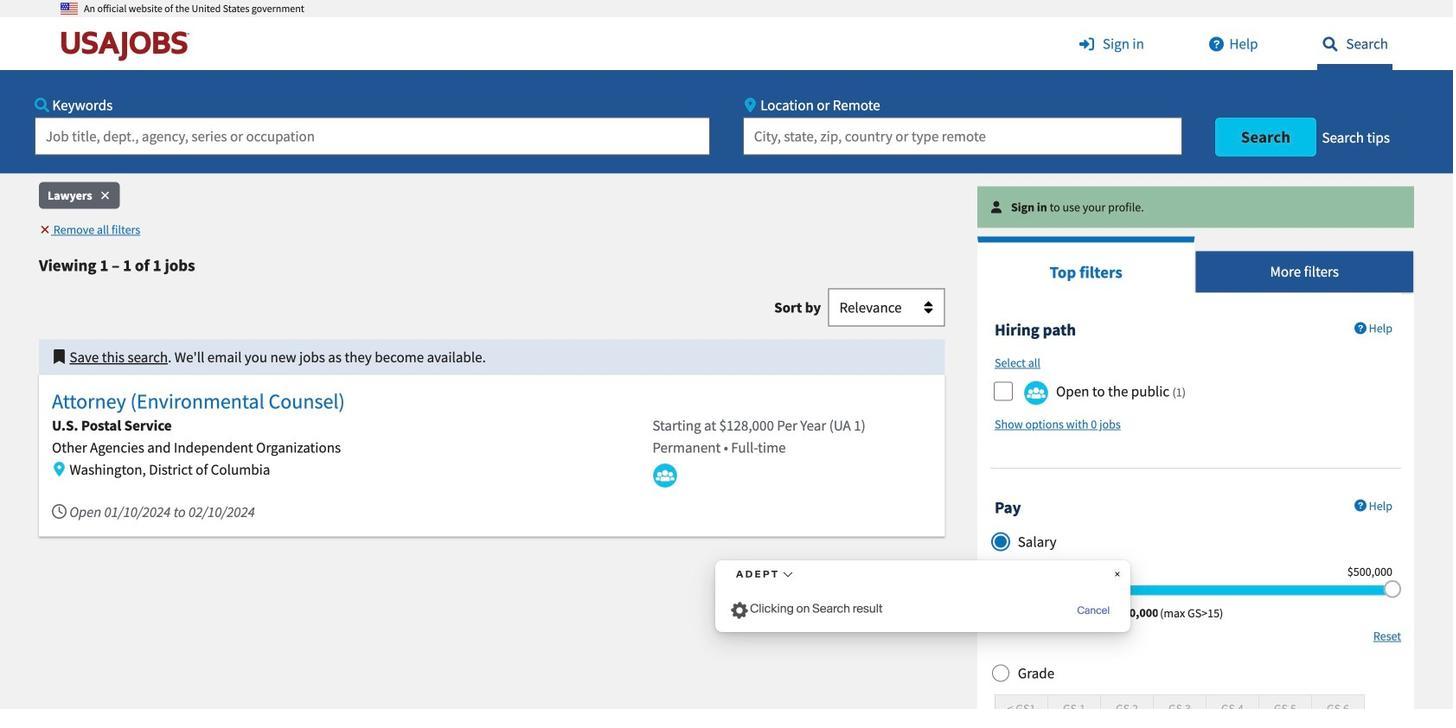 Task type: vqa. For each thing, say whether or not it's contained in the screenshot.
Internal to an agency "icon"
no



Task type: describe. For each thing, give the bounding box(es) containing it.
Job title, dept., agency, series or occupation text field
[[35, 117, 710, 155]]

City, state, zip, country or type remote text field
[[743, 117, 1183, 155]]

usajobs logo image
[[61, 30, 197, 61]]

hiring path help image
[[1355, 322, 1367, 334]]

main navigation element
[[0, 17, 1454, 174]]

remove all filters image
[[39, 224, 51, 236]]



Task type: locate. For each thing, give the bounding box(es) containing it.
None text field
[[1111, 605, 1158, 621]]

tab list
[[978, 237, 1415, 293]]

help image
[[1204, 37, 1230, 51]]

header element
[[0, 0, 1454, 174]]

job search image
[[1318, 37, 1344, 51]]

u.s. flag image
[[61, 0, 78, 17]]

open to the public image
[[1024, 381, 1049, 406]]

pay help image
[[1355, 500, 1367, 512]]



